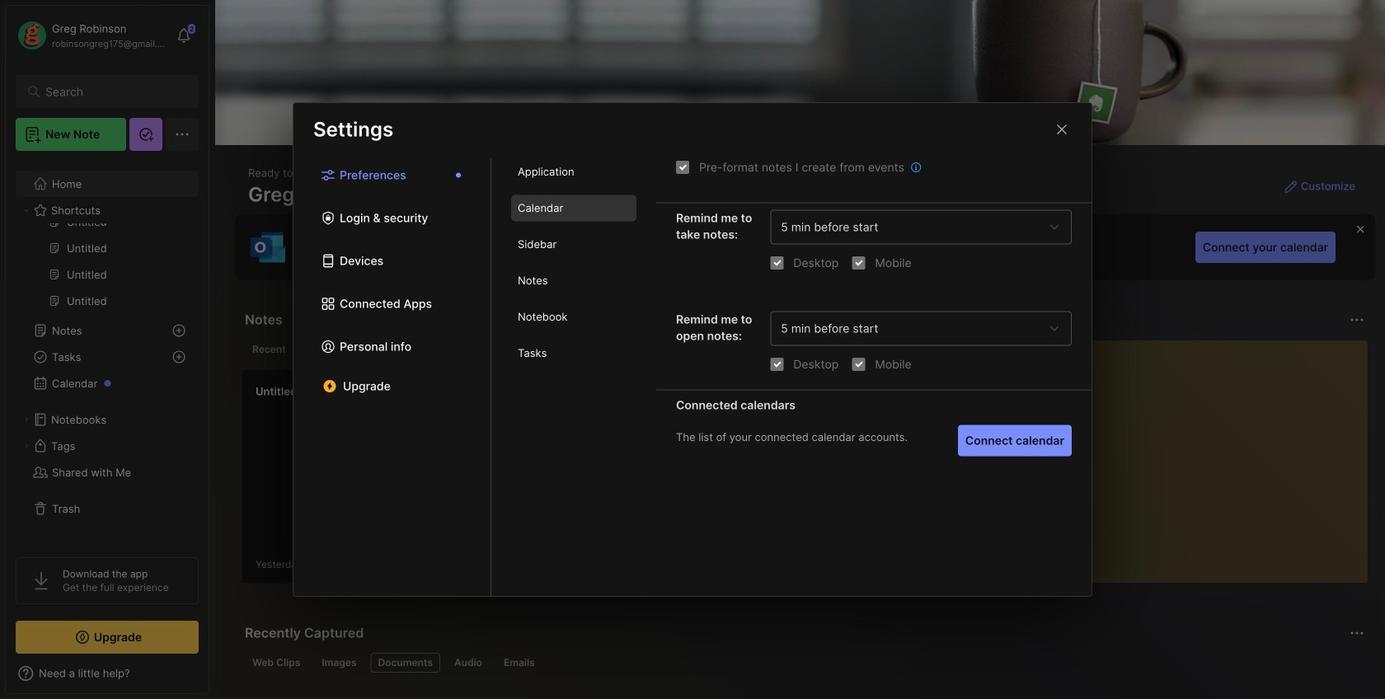 Task type: locate. For each thing, give the bounding box(es) containing it.
tree inside main element
[[6, 33, 209, 543]]

Search text field
[[45, 84, 177, 100]]

None checkbox
[[676, 161, 689, 174], [852, 256, 865, 270], [770, 358, 784, 371], [852, 358, 865, 371], [676, 161, 689, 174], [852, 256, 865, 270], [770, 358, 784, 371], [852, 358, 865, 371]]

Remind me to take notes: text field
[[781, 220, 1043, 234]]

None checkbox
[[770, 256, 784, 270]]

tab list
[[294, 159, 491, 596], [491, 159, 656, 596], [245, 340, 980, 359], [245, 653, 1362, 673]]

tree
[[6, 33, 209, 543]]

Start writing… text field
[[1020, 341, 1367, 570]]

row group
[[242, 369, 1385, 594]]

None search field
[[45, 82, 177, 101]]

tab
[[511, 159, 637, 185], [511, 195, 637, 221], [511, 231, 637, 258], [511, 268, 637, 294], [511, 304, 637, 330], [245, 340, 293, 359], [300, 340, 367, 359], [511, 340, 637, 366], [245, 653, 308, 673], [314, 653, 364, 673], [371, 653, 440, 673], [447, 653, 490, 673], [496, 653, 542, 673]]

expand notebooks image
[[21, 415, 31, 425]]

Remind me to take notes: field
[[770, 210, 1072, 244]]

group
[[16, 59, 198, 324]]



Task type: vqa. For each thing, say whether or not it's contained in the screenshot.
Search text field
yes



Task type: describe. For each thing, give the bounding box(es) containing it.
Remind me to open notes: text field
[[781, 322, 1043, 336]]

expand tags image
[[21, 441, 31, 451]]

group inside main element
[[16, 59, 198, 324]]

Remind me to open notes: field
[[770, 311, 1072, 346]]

none search field inside main element
[[45, 82, 177, 101]]

close image
[[1052, 120, 1072, 139]]

main element
[[0, 0, 214, 699]]



